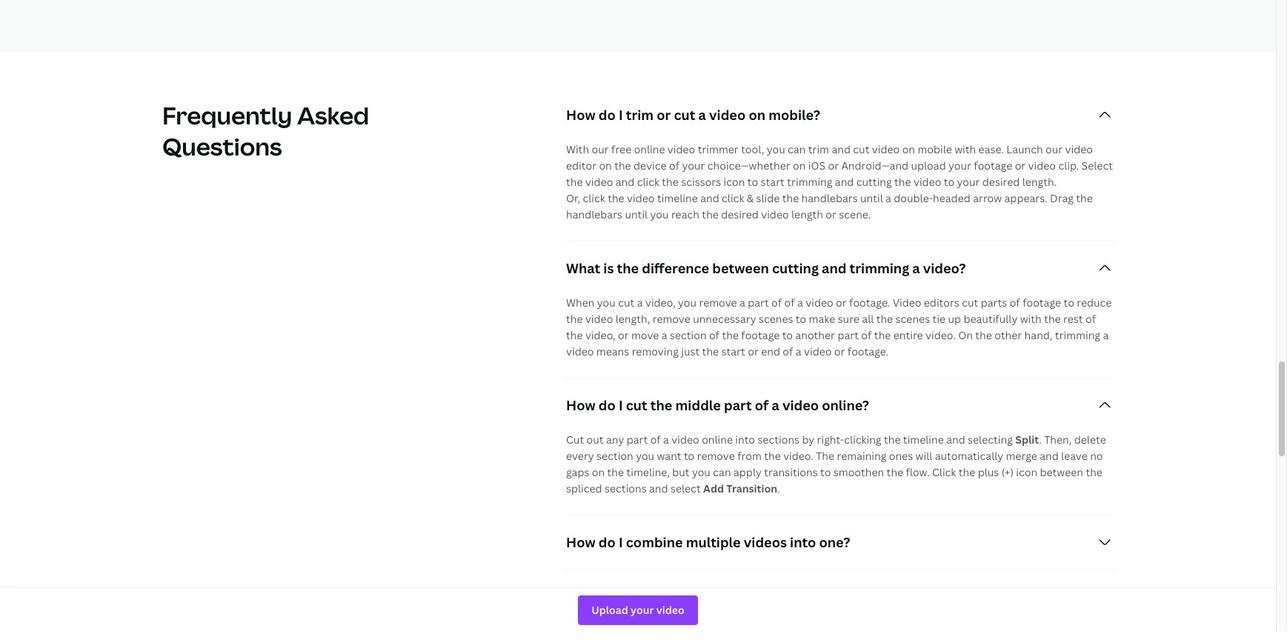 Task type: vqa. For each thing, say whether or not it's contained in the screenshot.
between inside the . THEN, DELETE EVERY SECTION YOU WANT TO REMOVE FROM THE VIDEO. THE REMAINING ONES WILL AUTOMATICALLY MERGE AND LEAVE NO GAPS ON THE TIMELINE, BUT YOU CAN APPLY TRANSITIONS TO SMOOTHEN THE FLOW. CLICK THE PLUS (+) ICON BETWEEN THE SPLICED SECTIONS AND SELECT
yes



Task type: locate. For each thing, give the bounding box(es) containing it.
flow.
[[906, 466, 930, 480]]

icon inside . then, delete every section you want to remove from the video. the remaining ones will automatically merge and leave no gaps on the timeline, but you can apply transitions to smoothen the flow. click the plus (+) icon between the spliced sections and select
[[1016, 466, 1038, 480]]

1 do from the top
[[599, 106, 616, 124]]

0 vertical spatial footage
[[974, 159, 1013, 173]]

into inside how do i combine multiple videos into one? dropdown button
[[790, 534, 816, 552]]

4 how from the top
[[566, 588, 596, 606]]

0 horizontal spatial our
[[592, 143, 609, 157]]

video,
[[645, 296, 676, 310], [585, 329, 616, 343]]

and down then,
[[1040, 449, 1059, 463]]

merge down how do i combine multiple videos into one? on the bottom
[[678, 588, 719, 606]]

1 vertical spatial between
[[1040, 466, 1083, 480]]

0 vertical spatial handlebars
[[802, 191, 858, 206]]

0 vertical spatial sections
[[758, 433, 800, 447]]

a left double-
[[886, 191, 891, 206]]

3 do from the top
[[599, 534, 616, 552]]

4 i from the top
[[619, 588, 623, 606]]

a up want
[[663, 433, 669, 447]]

do for how do i combine multiple videos into one?
[[599, 534, 616, 552]]

our left free
[[592, 143, 609, 157]]

apply
[[734, 466, 762, 480]]

or down launch
[[1015, 159, 1026, 173]]

trimming inside the when you cut a video, you remove a part of of a video or footage. video editors cut parts of footage to reduce the video length, remove unnecessary scenes to make sure all the scenes tie up beautifully with the rest of the video, or move a section of the footage to another part of the entire video. on the other hand, trimming a video means removing just the start or end of a video or footage.
[[1055, 329, 1101, 343]]

and down the timeline,
[[649, 482, 668, 496]]

1 horizontal spatial footage
[[974, 159, 1013, 173]]

1 horizontal spatial desired
[[983, 175, 1020, 189]]

difference
[[642, 260, 709, 277]]

1 vertical spatial section
[[597, 449, 633, 463]]

and up make
[[822, 260, 847, 277]]

1 horizontal spatial online
[[702, 433, 733, 447]]

0 vertical spatial desired
[[983, 175, 1020, 189]]

desired
[[983, 175, 1020, 189], [721, 208, 759, 222]]

how do i cut the middle part of a video online? button
[[566, 379, 1114, 432]]

and inside dropdown button
[[651, 588, 675, 606]]

a
[[699, 106, 706, 124], [886, 191, 891, 206], [912, 260, 920, 277], [637, 296, 643, 310], [740, 296, 745, 310], [797, 296, 803, 310], [662, 329, 667, 343], [1103, 329, 1109, 343], [796, 345, 802, 359], [772, 397, 779, 415], [663, 433, 669, 447]]

every
[[566, 449, 594, 463]]

automatically
[[935, 449, 1003, 463]]

0 vertical spatial video,
[[645, 296, 676, 310]]

remove up unnecessary
[[699, 296, 737, 310]]

on
[[749, 106, 766, 124], [902, 143, 915, 157], [599, 159, 612, 173], [793, 159, 806, 173], [592, 466, 605, 480]]

0 vertical spatial with
[[955, 143, 976, 157]]

part down sure
[[838, 329, 859, 343]]

between down leave
[[1040, 466, 1083, 480]]

1 horizontal spatial click
[[637, 175, 660, 189]]

1 vertical spatial desired
[[721, 208, 759, 222]]

timeline up will
[[903, 433, 944, 447]]

right-
[[817, 433, 844, 447]]

arrow
[[973, 191, 1002, 206]]

on down free
[[599, 159, 612, 173]]

but
[[672, 466, 690, 480]]

1 vertical spatial trim
[[808, 143, 829, 157]]

trim
[[626, 106, 654, 124], [808, 143, 829, 157]]

0 horizontal spatial scenes
[[759, 312, 793, 326]]

gaps
[[566, 466, 590, 480]]

timeline
[[657, 191, 698, 206], [903, 433, 944, 447]]

0 vertical spatial cutting
[[856, 175, 892, 189]]

0 horizontal spatial click
[[583, 191, 605, 206]]

timeline,
[[627, 466, 670, 480]]

cut left parts
[[962, 296, 978, 310]]

0 horizontal spatial start
[[721, 345, 745, 359]]

2 horizontal spatial footage
[[1023, 296, 1061, 310]]

footage.
[[849, 296, 890, 310], [848, 345, 889, 359]]

video, up length,
[[645, 296, 676, 310]]

2 vertical spatial trimming
[[1055, 329, 1101, 343]]

on right gaps
[[592, 466, 605, 480]]

a inside with our free online video trimmer tool, you can trim and cut video on mobile with ease. launch our video editor on the device of your choice—whether on ios or android—and upload your footage or video clip. select the video and click the scissors icon to start trimming and cutting the video to your desired length. or, click the video timeline and click & slide the handlebars until a double-headed arrow appears. drag the handlebars until you reach the desired video length or scene.
[[886, 191, 891, 206]]

with
[[955, 143, 976, 157], [1020, 312, 1042, 326]]

cut up "android—and"
[[853, 143, 870, 157]]

4 do from the top
[[599, 588, 616, 606]]

and down combine
[[651, 588, 675, 606]]

click down the device
[[637, 175, 660, 189]]

1 horizontal spatial into
[[790, 534, 816, 552]]

2 do from the top
[[599, 397, 616, 415]]

with left the ease.
[[955, 143, 976, 157]]

online inside with our free online video trimmer tool, you can trim and cut video on mobile with ease. launch our video editor on the device of your choice—whether on ios or android—and upload your footage or video clip. select the video and click the scissors icon to start trimming and cutting the video to your desired length. or, click the video timeline and click & slide the handlebars until a double-headed arrow appears. drag the handlebars until you reach the desired video length or scene.
[[634, 143, 665, 157]]

0 vertical spatial section
[[670, 329, 707, 343]]

the inside dropdown button
[[651, 397, 672, 415]]

1 horizontal spatial online?
[[822, 397, 869, 415]]

i inside dropdown button
[[619, 534, 623, 552]]

1 horizontal spatial cutting
[[856, 175, 892, 189]]

2 how from the top
[[566, 397, 596, 415]]

1 horizontal spatial timeline
[[903, 433, 944, 447]]

means
[[596, 345, 629, 359]]

0 vertical spatial icon
[[724, 175, 745, 189]]

tool,
[[741, 143, 764, 157]]

icon
[[724, 175, 745, 189], [1016, 466, 1038, 480]]

sections inside . then, delete every section you want to remove from the video. the remaining ones will automatically merge and leave no gaps on the timeline, but you can apply transitions to smoothen the flow. click the plus (+) icon between the spliced sections and select
[[605, 482, 647, 496]]

can down 'mobile?'
[[788, 143, 806, 157]]

combine
[[626, 534, 683, 552]]

video.
[[926, 329, 956, 343], [783, 449, 814, 463]]

0 vertical spatial until
[[860, 191, 883, 206]]

1 horizontal spatial trim
[[808, 143, 829, 157]]

1 vertical spatial video,
[[585, 329, 616, 343]]

0 horizontal spatial can
[[713, 466, 731, 480]]

desired up arrow
[[983, 175, 1020, 189]]

. left then,
[[1039, 433, 1042, 447]]

part right middle
[[724, 397, 752, 415]]

desired down the '&'
[[721, 208, 759, 222]]

video up "android—and"
[[872, 143, 900, 157]]

0 horizontal spatial icon
[[724, 175, 745, 189]]

to up the '&'
[[748, 175, 758, 189]]

sections
[[758, 433, 800, 447], [605, 482, 647, 496]]

into up 'from'
[[735, 433, 755, 447]]

0 horizontal spatial cutting
[[772, 260, 819, 277]]

1 horizontal spatial scenes
[[896, 312, 930, 326]]

ios
[[808, 159, 826, 173]]

2 horizontal spatial click
[[722, 191, 744, 206]]

appears.
[[1005, 191, 1048, 206]]

to up headed
[[944, 175, 955, 189]]

or inside dropdown button
[[657, 106, 671, 124]]

0 horizontal spatial timeline
[[657, 191, 698, 206]]

just
[[681, 345, 700, 359]]

video up trimmer
[[709, 106, 746, 124]]

0 horizontal spatial handlebars
[[566, 208, 623, 222]]

you right when
[[597, 296, 616, 310]]

1 how from the top
[[566, 106, 596, 124]]

a up removing
[[662, 329, 667, 343]]

videos right multiple
[[744, 534, 787, 552]]

mobile
[[918, 143, 952, 157]]

1 i from the top
[[619, 106, 623, 124]]

i for the
[[619, 397, 623, 415]]

transition
[[726, 482, 777, 496]]

between inside . then, delete every section you want to remove from the video. the remaining ones will automatically merge and leave no gaps on the timeline, but you can apply transitions to smoothen the flow. click the plus (+) icon between the spliced sections and select
[[1040, 466, 1083, 480]]

trim up free
[[626, 106, 654, 124]]

until left reach
[[625, 208, 648, 222]]

footage inside with our free online video trimmer tool, you can trim and cut video on mobile with ease. launch our video editor on the device of your choice—whether on ios or android—and upload your footage or video clip. select the video and click the scissors icon to start trimming and cutting the video to your desired length. or, click the video timeline and click & slide the handlebars until a double-headed arrow appears. drag the handlebars until you reach the desired video length or scene.
[[974, 159, 1013, 173]]

0 vertical spatial can
[[788, 143, 806, 157]]

click
[[637, 175, 660, 189], [583, 191, 605, 206], [722, 191, 744, 206]]

0 horizontal spatial sections
[[605, 482, 647, 496]]

video up want
[[672, 433, 699, 447]]

1 vertical spatial footage.
[[848, 345, 889, 359]]

1 vertical spatial into
[[790, 534, 816, 552]]

0 horizontal spatial trim
[[626, 106, 654, 124]]

video
[[709, 106, 746, 124], [668, 143, 695, 157], [872, 143, 900, 157], [1065, 143, 1093, 157], [1028, 159, 1056, 173], [585, 175, 613, 189], [914, 175, 941, 189], [627, 191, 655, 206], [761, 208, 789, 222], [806, 296, 834, 310], [585, 312, 613, 326], [566, 345, 594, 359], [804, 345, 832, 359], [783, 397, 819, 415], [672, 433, 699, 447]]

reach
[[671, 208, 700, 222]]

video. down cut out any part of a video online into sections by right-clicking the timeline and selecting split in the bottom of the page
[[783, 449, 814, 463]]

1 horizontal spatial section
[[670, 329, 707, 343]]

1 vertical spatial trimming
[[850, 260, 909, 277]]

2 vertical spatial remove
[[697, 449, 735, 463]]

1 horizontal spatial merge
[[1006, 449, 1037, 463]]

1 vertical spatial handlebars
[[566, 208, 623, 222]]

0 horizontal spatial .
[[777, 482, 780, 496]]

middle
[[676, 397, 721, 415]]

to
[[748, 175, 758, 189], [944, 175, 955, 189], [1064, 296, 1074, 310], [796, 312, 806, 326], [782, 329, 793, 343], [684, 449, 695, 463], [820, 466, 831, 480]]

start inside with our free online video trimmer tool, you can trim and cut video on mobile with ease. launch our video editor on the device of your choice—whether on ios or android—and upload your footage or video clip. select the video and click the scissors icon to start trimming and cutting the video to your desired length. or, click the video timeline and click & slide the handlebars until a double-headed arrow appears. drag the handlebars until you reach the desired video length or scene.
[[761, 175, 785, 189]]

and down scissors
[[700, 191, 719, 206]]

1 horizontal spatial our
[[1046, 143, 1063, 157]]

cutting
[[856, 175, 892, 189], [772, 260, 819, 277]]

sections down the timeline,
[[605, 482, 647, 496]]

frequently asked questions
[[162, 100, 369, 163]]

all
[[862, 312, 874, 326]]

0 vertical spatial timeline
[[657, 191, 698, 206]]

trimming up video
[[850, 260, 909, 277]]

can inside . then, delete every section you want to remove from the video. the remaining ones will automatically merge and leave no gaps on the timeline, but you can apply transitions to smoothen the flow. click the plus (+) icon between the spliced sections and select
[[713, 466, 731, 480]]

scissors
[[681, 175, 721, 189]]

into left one?
[[790, 534, 816, 552]]

1 horizontal spatial icon
[[1016, 466, 1038, 480]]

how
[[566, 106, 596, 124], [566, 397, 596, 415], [566, 534, 596, 552], [566, 588, 596, 606]]

0 vertical spatial videos
[[744, 534, 787, 552]]

a up the another
[[797, 296, 803, 310]]

footage up the end
[[741, 329, 780, 343]]

until up scene.
[[860, 191, 883, 206]]

any
[[606, 433, 624, 447]]

videos
[[744, 534, 787, 552], [722, 588, 765, 606]]

you left reach
[[650, 208, 669, 222]]

add
[[703, 482, 724, 496]]

section up just
[[670, 329, 707, 343]]

with inside with our free online video trimmer tool, you can trim and cut video on mobile with ease. launch our video editor on the device of your choice—whether on ios or android—and upload your footage or video clip. select the video and click the scissors icon to start trimming and cutting the video to your desired length. or, click the video timeline and click & slide the handlebars until a double-headed arrow appears. drag the handlebars until you reach the desired video length or scene.
[[955, 143, 976, 157]]

select
[[671, 482, 701, 496]]

select
[[1082, 159, 1113, 173]]

1 horizontal spatial .
[[1039, 433, 1042, 447]]

a down reduce
[[1103, 329, 1109, 343]]

3 how from the top
[[566, 534, 596, 552]]

1 horizontal spatial video.
[[926, 329, 956, 343]]

1 vertical spatial footage
[[1023, 296, 1061, 310]]

on up tool,
[[749, 106, 766, 124]]

with
[[566, 143, 589, 157]]

cutting down "android—and"
[[856, 175, 892, 189]]

2 scenes from the left
[[896, 312, 930, 326]]

or left the end
[[748, 345, 759, 359]]

0 horizontal spatial until
[[625, 208, 648, 222]]

footage up the hand,
[[1023, 296, 1061, 310]]

delete
[[1074, 433, 1106, 447]]

free
[[611, 143, 632, 157]]

the
[[614, 159, 631, 173], [566, 175, 583, 189], [662, 175, 679, 189], [895, 175, 911, 189], [608, 191, 624, 206], [782, 191, 799, 206], [1076, 191, 1093, 206], [702, 208, 719, 222], [617, 260, 639, 277], [566, 312, 583, 326], [876, 312, 893, 326], [1044, 312, 1061, 326], [566, 329, 583, 343], [722, 329, 739, 343], [874, 329, 891, 343], [975, 329, 992, 343], [702, 345, 719, 359], [651, 397, 672, 415], [884, 433, 901, 447], [764, 449, 781, 463], [607, 466, 624, 480], [887, 466, 903, 480], [959, 466, 975, 480], [1086, 466, 1103, 480]]

0 vertical spatial start
[[761, 175, 785, 189]]

1 vertical spatial until
[[625, 208, 648, 222]]

icon down choice—whether
[[724, 175, 745, 189]]

remove up add
[[697, 449, 735, 463]]

cutting inside 'dropdown button'
[[772, 260, 819, 277]]

0 vertical spatial between
[[712, 260, 769, 277]]

1 vertical spatial start
[[721, 345, 745, 359]]

video up make
[[806, 296, 834, 310]]

remove
[[699, 296, 737, 310], [653, 312, 690, 326], [697, 449, 735, 463]]

with up the hand,
[[1020, 312, 1042, 326]]

0 horizontal spatial section
[[597, 449, 633, 463]]

or down length,
[[618, 329, 629, 343]]

do inside dropdown button
[[599, 534, 616, 552]]

0 horizontal spatial online?
[[769, 588, 816, 606]]

video
[[893, 296, 921, 310]]

1 horizontal spatial start
[[761, 175, 785, 189]]

0 horizontal spatial video,
[[585, 329, 616, 343]]

remove inside . then, delete every section you want to remove from the video. the remaining ones will automatically merge and leave no gaps on the timeline, but you can apply transitions to smoothen the flow. click the plus (+) icon between the spliced sections and select
[[697, 449, 735, 463]]

cut
[[674, 106, 695, 124], [853, 143, 870, 157], [618, 296, 635, 310], [962, 296, 978, 310], [626, 397, 647, 415], [626, 588, 647, 606]]

i for multiple
[[619, 534, 623, 552]]

1 vertical spatial cutting
[[772, 260, 819, 277]]

how inside dropdown button
[[566, 534, 596, 552]]

0 vertical spatial remove
[[699, 296, 737, 310]]

other
[[995, 329, 1022, 343]]

0 vertical spatial .
[[1039, 433, 1042, 447]]

2 i from the top
[[619, 397, 623, 415]]

1 vertical spatial can
[[713, 466, 731, 480]]

or up sure
[[836, 296, 847, 310]]

length.
[[1022, 175, 1057, 189]]

1 horizontal spatial with
[[1020, 312, 1042, 326]]

0 horizontal spatial between
[[712, 260, 769, 277]]

footage. up all
[[849, 296, 890, 310]]

or up the device
[[657, 106, 671, 124]]

0 horizontal spatial with
[[955, 143, 976, 157]]

a inside 'dropdown button'
[[912, 260, 920, 277]]

is
[[603, 260, 614, 277]]

footage down the ease.
[[974, 159, 1013, 173]]

video, up means
[[585, 329, 616, 343]]

videos down multiple
[[722, 588, 765, 606]]

0 vertical spatial online
[[634, 143, 665, 157]]

1 vertical spatial video.
[[783, 449, 814, 463]]

can up add
[[713, 466, 731, 480]]

click right or,
[[583, 191, 605, 206]]

how for how do i cut and merge videos online?
[[566, 588, 596, 606]]

split
[[1015, 433, 1039, 447]]

footage
[[974, 159, 1013, 173], [1023, 296, 1061, 310], [741, 329, 780, 343]]

handlebars down or,
[[566, 208, 623, 222]]

section inside the when you cut a video, you remove a part of of a video or footage. video editors cut parts of footage to reduce the video length, remove unnecessary scenes to make sure all the scenes tie up beautifully with the rest of the video, or move a section of the footage to another part of the entire video. on the other hand, trimming a video means removing just the start or end of a video or footage.
[[670, 329, 707, 343]]

trimming down ios on the top of the page
[[787, 175, 833, 189]]

merge inside dropdown button
[[678, 588, 719, 606]]

0 horizontal spatial online
[[634, 143, 665, 157]]

0 horizontal spatial video.
[[783, 449, 814, 463]]

you
[[767, 143, 785, 157], [650, 208, 669, 222], [597, 296, 616, 310], [678, 296, 697, 310], [636, 449, 654, 463], [692, 466, 711, 480]]

0 vertical spatial into
[[735, 433, 755, 447]]

2 our from the left
[[1046, 143, 1063, 157]]

1 vertical spatial online?
[[769, 588, 816, 606]]

our
[[592, 143, 609, 157], [1046, 143, 1063, 157]]

1 horizontal spatial until
[[860, 191, 883, 206]]

or
[[657, 106, 671, 124], [828, 159, 839, 173], [1015, 159, 1026, 173], [826, 208, 837, 222], [836, 296, 847, 310], [618, 329, 629, 343], [748, 345, 759, 359], [834, 345, 845, 359]]

online down how do i cut the middle part of a video online?
[[702, 433, 733, 447]]

1 vertical spatial sections
[[605, 482, 647, 496]]

2 vertical spatial footage
[[741, 329, 780, 343]]

you up the timeline,
[[636, 449, 654, 463]]

merge down split
[[1006, 449, 1037, 463]]

scene.
[[839, 208, 871, 222]]

0 horizontal spatial merge
[[678, 588, 719, 606]]

1 horizontal spatial between
[[1040, 466, 1083, 480]]

slide
[[756, 191, 780, 206]]

1 vertical spatial remove
[[653, 312, 690, 326]]

part inside dropdown button
[[724, 397, 752, 415]]

to up rest
[[1064, 296, 1074, 310]]

0 vertical spatial trimming
[[787, 175, 833, 189]]

will
[[916, 449, 932, 463]]

0 vertical spatial trim
[[626, 106, 654, 124]]

and inside 'dropdown button'
[[822, 260, 847, 277]]

1 vertical spatial online
[[702, 433, 733, 447]]

merge
[[1006, 449, 1037, 463], [678, 588, 719, 606]]

into
[[735, 433, 755, 447], [790, 534, 816, 552]]

between inside 'dropdown button'
[[712, 260, 769, 277]]

3 i from the top
[[619, 534, 623, 552]]

section
[[670, 329, 707, 343], [597, 449, 633, 463]]

our up clip.
[[1046, 143, 1063, 157]]

section down any
[[597, 449, 633, 463]]

another
[[795, 329, 835, 343]]

. down transitions
[[777, 482, 780, 496]]

2 horizontal spatial trimming
[[1055, 329, 1101, 343]]

trimming inside what is the difference between cutting and trimming a video? 'dropdown button'
[[850, 260, 909, 277]]

when you cut a video, you remove a part of of a video or footage. video editors cut parts of footage to reduce the video length, remove unnecessary scenes to make sure all the scenes tie up beautifully with the rest of the video, or move a section of the footage to another part of the entire video. on the other hand, trimming a video means removing just the start or end of a video or footage.
[[566, 296, 1112, 359]]

of
[[669, 159, 680, 173], [772, 296, 782, 310], [784, 296, 795, 310], [1010, 296, 1020, 310], [1086, 312, 1096, 326], [709, 329, 720, 343], [861, 329, 872, 343], [783, 345, 793, 359], [755, 397, 769, 415], [650, 433, 661, 447]]

between up unnecessary
[[712, 260, 769, 277]]

sections left by
[[758, 433, 800, 447]]

1 vertical spatial merge
[[678, 588, 719, 606]]

icon inside with our free online video trimmer tool, you can trim and cut video on mobile with ease. launch our video editor on the device of your choice—whether on ios or android—and upload your footage or video clip. select the video and click the scissors icon to start trimming and cutting the video to your desired length. or, click the video timeline and click & slide the handlebars until a double-headed arrow appears. drag the handlebars until you reach the desired video length or scene.
[[724, 175, 745, 189]]

length
[[791, 208, 823, 222]]

1 horizontal spatial trimming
[[850, 260, 909, 277]]

1 vertical spatial videos
[[722, 588, 765, 606]]

footage. down all
[[848, 345, 889, 359]]

(+)
[[1002, 466, 1014, 480]]

editor
[[566, 159, 597, 173]]

0 horizontal spatial trimming
[[787, 175, 833, 189]]

no
[[1090, 449, 1103, 463]]

1 horizontal spatial sections
[[758, 433, 800, 447]]

1 vertical spatial icon
[[1016, 466, 1038, 480]]

with inside the when you cut a video, you remove a part of of a video or footage. video editors cut parts of footage to reduce the video length, remove unnecessary scenes to make sure all the scenes tie up beautifully with the rest of the video, or move a section of the footage to another part of the entire video. on the other hand, trimming a video means removing just the start or end of a video or footage.
[[1020, 312, 1042, 326]]



Task type: describe. For each thing, give the bounding box(es) containing it.
clicking
[[844, 433, 882, 447]]

a up cut out any part of a video online into sections by right-clicking the timeline and selecting split in the bottom of the page
[[772, 397, 779, 415]]

i for or
[[619, 106, 623, 124]]

cut out any part of a video online into sections by right-clicking the timeline and selecting split
[[566, 433, 1039, 447]]

beautifully
[[964, 312, 1018, 326]]

length,
[[616, 312, 650, 326]]

. inside . then, delete every section you want to remove from the video. the remaining ones will automatically merge and leave no gaps on the timeline, but you can apply transitions to smoothen the flow. click the plus (+) icon between the spliced sections and select
[[1039, 433, 1042, 447]]

cut up scissors
[[674, 106, 695, 124]]

selecting
[[968, 433, 1013, 447]]

on left ios on the top of the page
[[793, 159, 806, 173]]

start inside the when you cut a video, you remove a part of of a video or footage. video editors cut parts of footage to reduce the video length, remove unnecessary scenes to make sure all the scenes tie up beautifully with the rest of the video, or move a section of the footage to another part of the entire video. on the other hand, trimming a video means removing just the start or end of a video or footage.
[[721, 345, 745, 359]]

how do i combine multiple videos into one? button
[[566, 516, 1114, 569]]

do for how do i cut and merge videos online?
[[599, 588, 616, 606]]

and down the device
[[616, 175, 635, 189]]

0 horizontal spatial desired
[[721, 208, 759, 222]]

choice—whether
[[708, 159, 790, 173]]

multiple
[[686, 534, 741, 552]]

and down how do i trim or cut a video on mobile? dropdown button
[[832, 143, 851, 157]]

headed
[[933, 191, 971, 206]]

sure
[[838, 312, 860, 326]]

. then, delete every section you want to remove from the video. the remaining ones will automatically merge and leave no gaps on the timeline, but you can apply transitions to smoothen the flow. click the plus (+) icon between the spliced sections and select
[[566, 433, 1106, 496]]

with our free online video trimmer tool, you can trim and cut video on mobile with ease. launch our video editor on the device of your choice—whether on ios or android—and upload your footage or video clip. select the video and click the scissors icon to start trimming and cutting the video to your desired length. or, click the video timeline and click & slide the handlebars until a double-headed arrow appears. drag the handlebars until you reach the desired video length or scene.
[[566, 143, 1113, 222]]

a up unnecessary
[[740, 296, 745, 310]]

video. inside . then, delete every section you want to remove from the video. the remaining ones will automatically merge and leave no gaps on the timeline, but you can apply transitions to smoothen the flow. click the plus (+) icon between the spliced sections and select
[[783, 449, 814, 463]]

parts
[[981, 296, 1007, 310]]

plus
[[978, 466, 999, 480]]

trimmer
[[698, 143, 739, 157]]

and up automatically at the bottom right of the page
[[946, 433, 965, 447]]

device
[[634, 159, 667, 173]]

how do i trim or cut a video on mobile?
[[566, 106, 820, 124]]

1 horizontal spatial video,
[[645, 296, 676, 310]]

of inside dropdown button
[[755, 397, 769, 415]]

your up scissors
[[682, 159, 705, 173]]

of inside with our free online video trimmer tool, you can trim and cut video on mobile with ease. launch our video editor on the device of your choice—whether on ios or android—and upload your footage or video clip. select the video and click the scissors icon to start trimming and cutting the video to your desired length. or, click the video timeline and click & slide the handlebars until a double-headed arrow appears. drag the handlebars until you reach the desired video length or scene.
[[669, 159, 680, 173]]

videos inside how do i cut and merge videos online? dropdown button
[[722, 588, 765, 606]]

video?
[[923, 260, 966, 277]]

to left the another
[[782, 329, 793, 343]]

upload
[[911, 159, 946, 173]]

launch
[[1007, 143, 1043, 157]]

video down the editor
[[585, 175, 613, 189]]

leave
[[1061, 449, 1088, 463]]

timeline inside with our free online video trimmer tool, you can trim and cut video on mobile with ease. launch our video editor on the device of your choice—whether on ios or android—and upload your footage or video clip. select the video and click the scissors icon to start trimming and cutting the video to your desired length. or, click the video timeline and click & slide the handlebars until a double-headed arrow appears. drag the handlebars until you reach the desired video length or scene.
[[657, 191, 698, 206]]

spliced
[[566, 482, 602, 496]]

0 horizontal spatial into
[[735, 433, 755, 447]]

cutting inside with our free online video trimmer tool, you can trim and cut video on mobile with ease. launch our video editor on the device of your choice—whether on ios or android—and upload your footage or video clip. select the video and click the scissors icon to start trimming and cutting the video to your desired length. or, click the video timeline and click & slide the handlebars until a double-headed arrow appears. drag the handlebars until you reach the desired video length or scene.
[[856, 175, 892, 189]]

and up scene.
[[835, 175, 854, 189]]

you down difference
[[678, 296, 697, 310]]

what is the difference between cutting and trimming a video? button
[[566, 242, 1114, 295]]

what
[[566, 260, 600, 277]]

&
[[747, 191, 754, 206]]

android—and
[[841, 159, 909, 173]]

video down the another
[[804, 345, 832, 359]]

1 scenes from the left
[[759, 312, 793, 326]]

transitions
[[764, 466, 818, 480]]

move
[[631, 329, 659, 343]]

editors
[[924, 296, 960, 310]]

ones
[[889, 449, 913, 463]]

out
[[587, 433, 604, 447]]

how for how do i combine multiple videos into one?
[[566, 534, 596, 552]]

remaining
[[837, 449, 887, 463]]

or down the another
[[834, 345, 845, 359]]

from
[[737, 449, 762, 463]]

a up trimmer
[[699, 106, 706, 124]]

merge inside . then, delete every section you want to remove from the video. the remaining ones will automatically merge and leave no gaps on the timeline, but you can apply transitions to smoothen the flow. click the plus (+) icon between the spliced sections and select
[[1006, 449, 1037, 463]]

questions
[[162, 131, 282, 163]]

video up cut out any part of a video online into sections by right-clicking the timeline and selecting split in the bottom of the page
[[783, 397, 819, 415]]

drag
[[1050, 191, 1074, 206]]

video down the device
[[627, 191, 655, 206]]

video down the upload
[[914, 175, 941, 189]]

how do i trim or cut a video on mobile? button
[[566, 88, 1114, 142]]

entire
[[894, 329, 923, 343]]

the
[[816, 449, 835, 463]]

ease.
[[979, 143, 1004, 157]]

a down the another
[[796, 345, 802, 359]]

part right any
[[627, 433, 648, 447]]

trim inside with our free online video trimmer tool, you can trim and cut video on mobile with ease. launch our video editor on the device of your choice—whether on ios or android—and upload your footage or video clip. select the video and click the scissors icon to start trimming and cutting the video to your desired length. or, click the video timeline and click & slide the handlebars until a double-headed arrow appears. drag the handlebars until you reach the desired video length or scene.
[[808, 143, 829, 157]]

the inside 'dropdown button'
[[617, 260, 639, 277]]

to down the
[[820, 466, 831, 480]]

want
[[657, 449, 681, 463]]

when
[[566, 296, 595, 310]]

how do i cut and merge videos online?
[[566, 588, 816, 606]]

video down slide
[[761, 208, 789, 222]]

cut down combine
[[626, 588, 647, 606]]

or right ios on the top of the page
[[828, 159, 839, 173]]

how do i cut and merge videos online? button
[[566, 570, 1114, 624]]

your down mobile
[[949, 159, 972, 173]]

video left means
[[566, 345, 594, 359]]

1 horizontal spatial handlebars
[[802, 191, 858, 206]]

cut inside with our free online video trimmer tool, you can trim and cut video on mobile with ease. launch our video editor on the device of your choice—whether on ios or android—and upload your footage or video clip. select the video and click the scissors icon to start trimming and cutting the video to your desired length. or, click the video timeline and click & slide the handlebars until a double-headed arrow appears. drag the handlebars until you reach the desired video length or scene.
[[853, 143, 870, 157]]

1 vertical spatial .
[[777, 482, 780, 496]]

trim inside dropdown button
[[626, 106, 654, 124]]

video up the length.
[[1028, 159, 1056, 173]]

you right tool,
[[767, 143, 785, 157]]

0 vertical spatial online?
[[822, 397, 869, 415]]

removing
[[632, 345, 679, 359]]

your up headed
[[957, 175, 980, 189]]

on inside . then, delete every section you want to remove from the video. the remaining ones will automatically merge and leave no gaps on the timeline, but you can apply transitions to smoothen the flow. click the plus (+) icon between the spliced sections and select
[[592, 466, 605, 480]]

can inside with our free online video trimmer tool, you can trim and cut video on mobile with ease. launch our video editor on the device of your choice—whether on ios or android—and upload your footage or video clip. select the video and click the scissors icon to start trimming and cutting the video to your desired length. or, click the video timeline and click & slide the handlebars until a double-headed arrow appears. drag the handlebars until you reach the desired video length or scene.
[[788, 143, 806, 157]]

hand,
[[1025, 329, 1053, 343]]

cut up length,
[[618, 296, 635, 310]]

then,
[[1044, 433, 1072, 447]]

how do i cut the middle part of a video online?
[[566, 397, 869, 415]]

one?
[[819, 534, 850, 552]]

video up clip.
[[1065, 143, 1093, 157]]

to up but
[[684, 449, 695, 463]]

part down what is the difference between cutting and trimming a video?
[[748, 296, 769, 310]]

tie
[[933, 312, 946, 326]]

a up length,
[[637, 296, 643, 310]]

add transition .
[[703, 482, 780, 496]]

section inside . then, delete every section you want to remove from the video. the remaining ones will automatically merge and leave no gaps on the timeline, but you can apply transitions to smoothen the flow. click the plus (+) icon between the spliced sections and select
[[597, 449, 633, 463]]

i for and
[[619, 588, 623, 606]]

video down when
[[585, 312, 613, 326]]

video. inside the when you cut a video, you remove a part of of a video or footage. video editors cut parts of footage to reduce the video length, remove unnecessary scenes to make sure all the scenes tie up beautifully with the rest of the video, or move a section of the footage to another part of the entire video. on the other hand, trimming a video means removing just the start or end of a video or footage.
[[926, 329, 956, 343]]

how for how do i cut the middle part of a video online?
[[566, 397, 596, 415]]

0 vertical spatial footage.
[[849, 296, 890, 310]]

asked
[[297, 100, 369, 131]]

what is the difference between cutting and trimming a video?
[[566, 260, 966, 277]]

do for how do i cut the middle part of a video online?
[[599, 397, 616, 415]]

unnecessary
[[693, 312, 756, 326]]

you right but
[[692, 466, 711, 480]]

videos inside how do i combine multiple videos into one? dropdown button
[[744, 534, 787, 552]]

or,
[[566, 191, 580, 206]]

reduce
[[1077, 296, 1112, 310]]

video down how do i trim or cut a video on mobile?
[[668, 143, 695, 157]]

how do i combine multiple videos into one?
[[566, 534, 850, 552]]

smoothen
[[834, 466, 884, 480]]

trimming inside with our free online video trimmer tool, you can trim and cut video on mobile with ease. launch our video editor on the device of your choice—whether on ios or android—and upload your footage or video clip. select the video and click the scissors icon to start trimming and cutting the video to your desired length. or, click the video timeline and click & slide the handlebars until a double-headed arrow appears. drag the handlebars until you reach the desired video length or scene.
[[787, 175, 833, 189]]

double-
[[894, 191, 933, 206]]

do for how do i trim or cut a video on mobile?
[[599, 106, 616, 124]]

mobile?
[[769, 106, 820, 124]]

on up the upload
[[902, 143, 915, 157]]

cut
[[566, 433, 584, 447]]

or right length
[[826, 208, 837, 222]]

click
[[932, 466, 956, 480]]

to left make
[[796, 312, 806, 326]]

on inside dropdown button
[[749, 106, 766, 124]]

how for how do i trim or cut a video on mobile?
[[566, 106, 596, 124]]

frequently
[[162, 100, 292, 131]]

by
[[802, 433, 815, 447]]

on
[[958, 329, 973, 343]]

make
[[809, 312, 835, 326]]

cut down removing
[[626, 397, 647, 415]]

1 our from the left
[[592, 143, 609, 157]]



